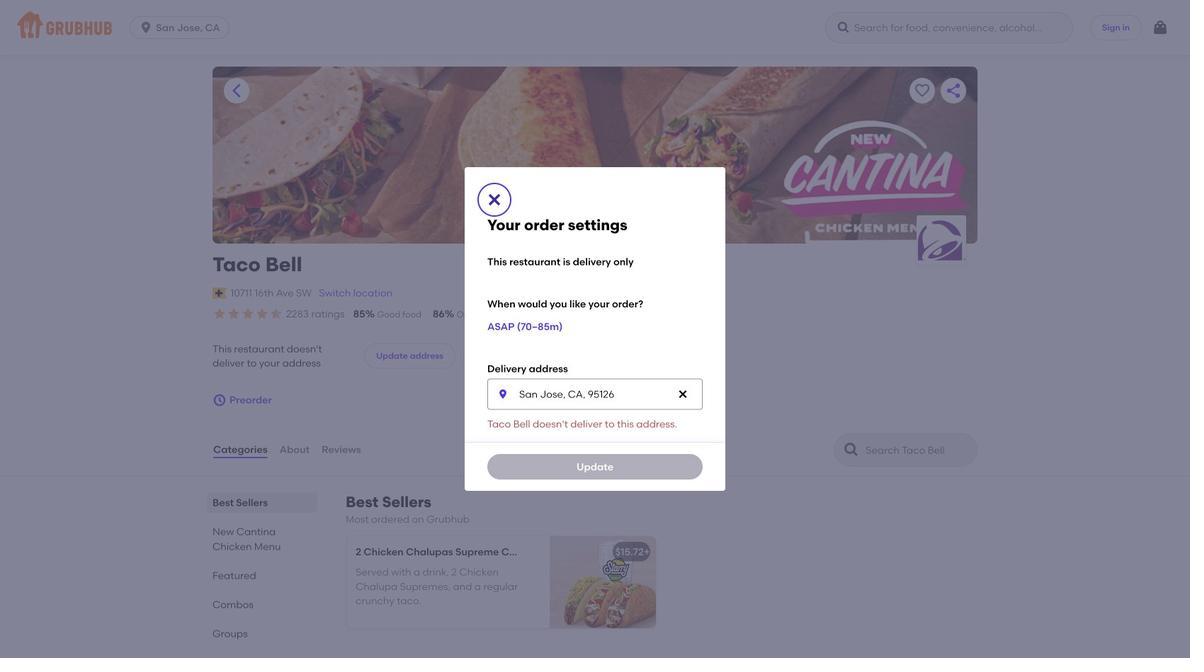 Task type: describe. For each thing, give the bounding box(es) containing it.
Search Taco Bell search field
[[864, 443, 973, 457]]

main navigation navigation
[[0, 0, 1190, 55]]

subscription pass image
[[213, 287, 227, 299]]

Search Address search field
[[487, 379, 703, 410]]



Task type: locate. For each thing, give the bounding box(es) containing it.
2 chicken chalupas supreme combo image
[[550, 536, 656, 628]]

taco bell logo image
[[917, 219, 966, 261]]

svg image
[[139, 21, 153, 35], [836, 21, 851, 35], [486, 191, 503, 208], [497, 389, 509, 400], [677, 389, 689, 400], [213, 393, 227, 407]]

share icon image
[[945, 82, 962, 99]]

svg image
[[1152, 19, 1169, 36]]

caret left icon image
[[228, 82, 245, 99]]

star icon image
[[213, 307, 227, 321], [227, 307, 241, 321], [241, 307, 255, 321], [255, 307, 269, 321], [269, 307, 283, 321], [269, 307, 283, 321]]

search icon image
[[843, 441, 860, 458]]



Task type: vqa. For each thing, say whether or not it's contained in the screenshot.
qualifying
no



